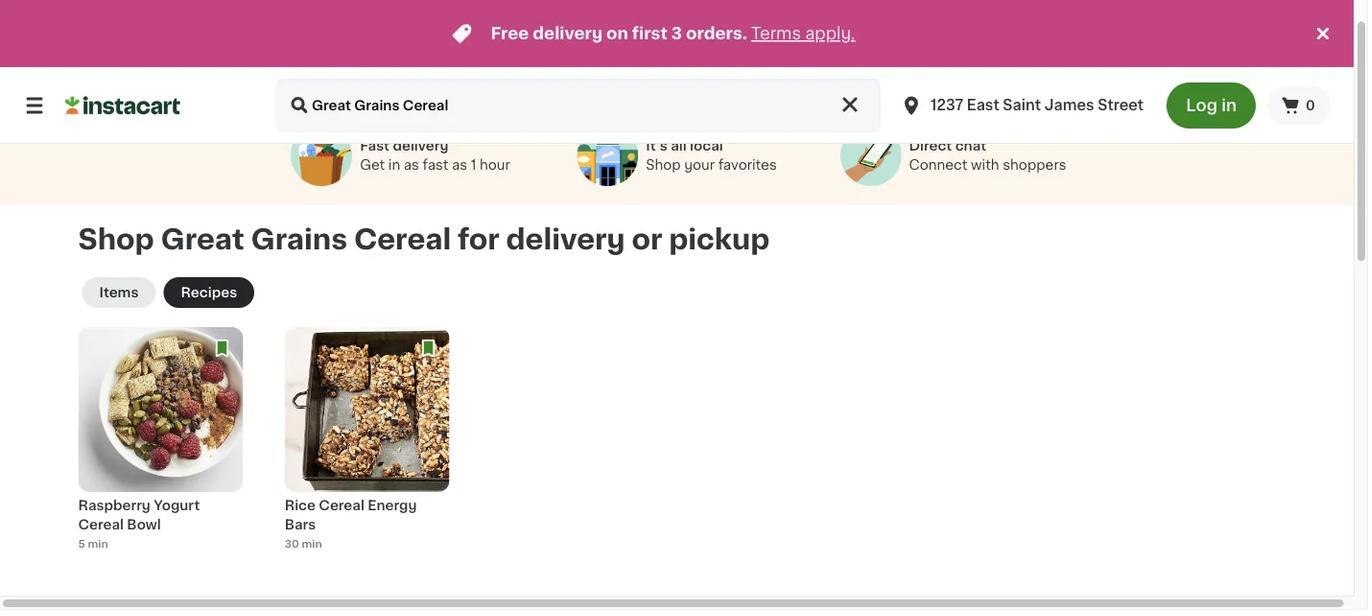 Task type: vqa. For each thing, say whether or not it's contained in the screenshot.
personal to the left
no



Task type: describe. For each thing, give the bounding box(es) containing it.
on
[[607, 25, 629, 42]]

east
[[968, 98, 1000, 112]]

bars
[[285, 519, 316, 532]]

recipes button
[[164, 278, 255, 309]]

min for bars
[[302, 539, 322, 550]]

rice cereal energy bars
[[285, 500, 417, 532]]

bowl
[[127, 519, 161, 532]]

5
[[78, 539, 85, 550]]

1237 east saint james street button
[[901, 79, 1144, 132]]

0 vertical spatial cereal
[[354, 226, 451, 253]]

30
[[285, 539, 299, 550]]

apply.
[[806, 25, 856, 42]]

saint
[[1004, 98, 1042, 112]]

first
[[633, 25, 668, 42]]

items
[[99, 286, 139, 300]]

log in button
[[1168, 83, 1257, 129]]

great
[[161, 226, 244, 253]]

for
[[458, 226, 500, 253]]

street
[[1099, 98, 1144, 112]]

terms apply. link
[[752, 25, 856, 42]]

instacart logo image
[[65, 94, 180, 117]]

it's all local
[[646, 140, 724, 153]]

local
[[690, 140, 724, 153]]

1237 east saint james street
[[931, 98, 1144, 112]]

free
[[491, 25, 529, 42]]

fast delivery
[[360, 140, 449, 153]]

delivery for free
[[533, 25, 603, 42]]

raspberry yogurt cereal bowl
[[78, 500, 200, 532]]

cereal inside rice cereal energy bars
[[319, 500, 365, 513]]

in
[[1222, 97, 1238, 114]]

fast
[[360, 140, 390, 153]]

energy
[[368, 500, 417, 513]]

all
[[671, 140, 687, 153]]

direct chat
[[910, 140, 987, 153]]

it's
[[646, 140, 668, 153]]

grains
[[251, 226, 348, 253]]

log in
[[1187, 97, 1238, 114]]

terms
[[752, 25, 802, 42]]

0
[[1307, 99, 1316, 112]]

shop great grains cereal for delivery or pickup
[[78, 226, 770, 253]]

0 button
[[1268, 86, 1332, 125]]



Task type: locate. For each thing, give the bounding box(es) containing it.
cereal inside raspberry yogurt cereal bowl
[[78, 519, 124, 532]]

cereal up 5 min
[[78, 519, 124, 532]]

delivery inside limited time offer region
[[533, 25, 603, 42]]

delivery right fast
[[393, 140, 449, 153]]

limited time offer region
[[0, 0, 1312, 67]]

0 vertical spatial delivery
[[533, 25, 603, 42]]

2 vertical spatial delivery
[[506, 226, 626, 253]]

2 recipe card group from the left
[[285, 328, 450, 564]]

0 horizontal spatial recipe card group
[[78, 328, 243, 564]]

log
[[1187, 97, 1218, 114]]

0 horizontal spatial min
[[88, 539, 108, 550]]

pickup
[[669, 226, 770, 253]]

rice
[[285, 500, 316, 513]]

3
[[672, 25, 683, 42]]

min right 30 in the left of the page
[[302, 539, 322, 550]]

delivery left or
[[506, 226, 626, 253]]

None search field
[[276, 79, 881, 132]]

1 vertical spatial delivery
[[393, 140, 449, 153]]

cereal
[[354, 226, 451, 253], [319, 500, 365, 513], [78, 519, 124, 532]]

min
[[88, 539, 108, 550], [302, 539, 322, 550]]

shop
[[78, 226, 154, 253]]

2 vertical spatial cereal
[[78, 519, 124, 532]]

direct
[[910, 140, 953, 153]]

recipes
[[181, 286, 237, 300]]

min right the '5'
[[88, 539, 108, 550]]

delivery left on
[[533, 25, 603, 42]]

cereal left for
[[354, 226, 451, 253]]

1 recipe card group from the left
[[78, 328, 243, 564]]

1 vertical spatial cereal
[[319, 500, 365, 513]]

delivery
[[533, 25, 603, 42], [393, 140, 449, 153], [506, 226, 626, 253]]

1237 east saint james street button
[[889, 79, 1156, 132]]

items button
[[82, 278, 156, 309]]

30 min
[[285, 539, 322, 550]]

2 min from the left
[[302, 539, 322, 550]]

1 horizontal spatial recipe card group
[[285, 328, 450, 564]]

yogurt
[[154, 500, 200, 513]]

1237
[[931, 98, 964, 112]]

min for bowl
[[88, 539, 108, 550]]

free delivery on first 3 orders. terms apply.
[[491, 25, 856, 42]]

1 horizontal spatial min
[[302, 539, 322, 550]]

james
[[1045, 98, 1095, 112]]

recipe card group containing rice cereal energy bars
[[285, 328, 450, 564]]

5 min
[[78, 539, 108, 550]]

chat
[[956, 140, 987, 153]]

Search field
[[276, 79, 881, 132]]

or
[[632, 226, 663, 253]]

recipe card group
[[78, 328, 243, 564], [285, 328, 450, 564]]

raspberry
[[78, 500, 151, 513]]

orders.
[[686, 25, 748, 42]]

cereal right rice
[[319, 500, 365, 513]]

delivery for fast
[[393, 140, 449, 153]]

1 min from the left
[[88, 539, 108, 550]]

recipe card group containing raspberry yogurt cereal bowl
[[78, 328, 243, 564]]



